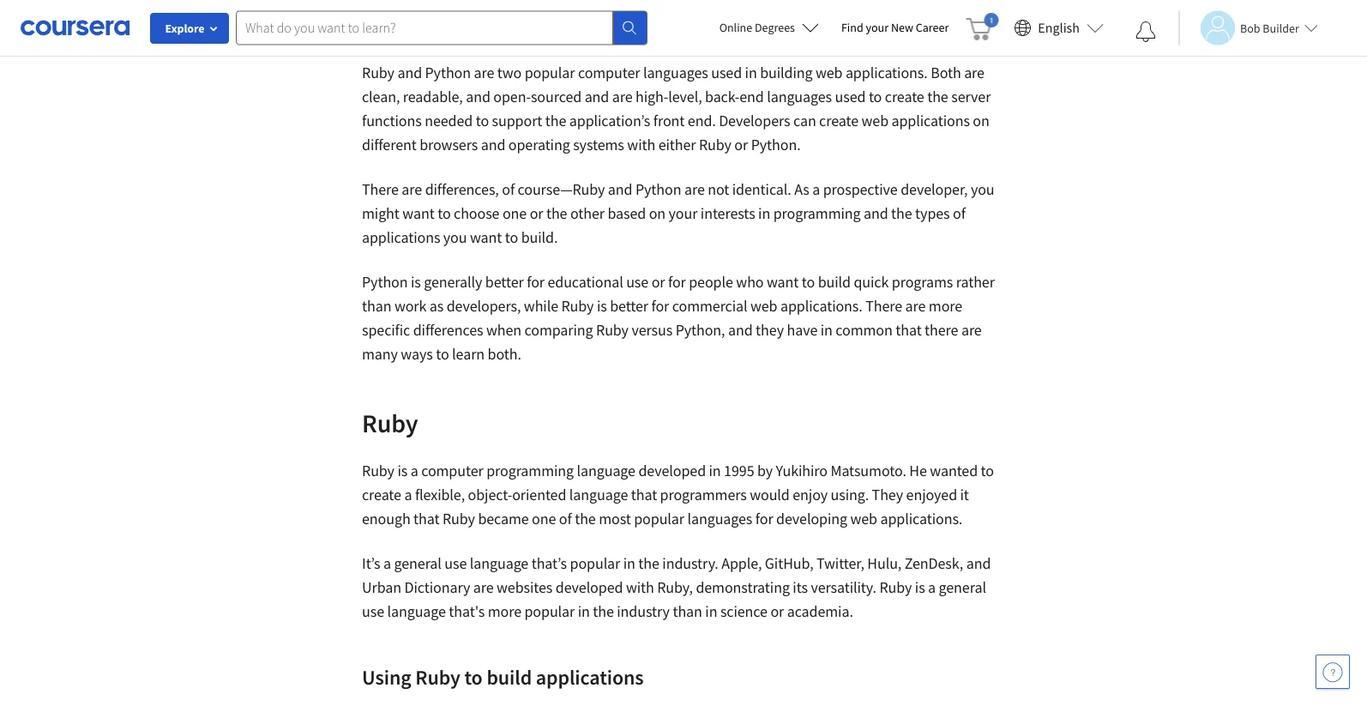 Task type: vqa. For each thing, say whether or not it's contained in the screenshot.
Programming
yes



Task type: locate. For each thing, give the bounding box(es) containing it.
are up the application's
[[613, 87, 633, 106]]

in down identical.
[[759, 204, 771, 223]]

computer up the application's
[[578, 63, 641, 82]]

0 vertical spatial create
[[885, 87, 925, 106]]

your left interests
[[669, 204, 698, 223]]

developed down that's
[[556, 578, 623, 597]]

1 vertical spatial of
[[954, 204, 966, 223]]

are down different
[[402, 180, 422, 199]]

0 vertical spatial than
[[362, 297, 392, 316]]

bob builder
[[1241, 20, 1300, 36]]

languages inside ruby is a computer programming language developed in 1995 by yukihiro matsumoto. he wanted to create a flexible, object-oriented language that programmers would enjoy using. they enjoyed it enough that ruby became one of the most popular languages for developing web applications.
[[688, 509, 753, 529]]

0 vertical spatial use
[[627, 272, 649, 292]]

languages down programmers at the bottom of page
[[688, 509, 753, 529]]

with left either
[[628, 135, 656, 154]]

applications. down the 'find your new career' link
[[846, 63, 928, 82]]

applications down industry
[[536, 664, 644, 690]]

0 horizontal spatial that
[[414, 509, 440, 529]]

want inside the python is generally better for educational use or for people who want to build quick programs rather than work as developers, while ruby is better for commercial web applications. there are more specific differences when comparing ruby versus python, and they have in common that there are many ways to learn both.
[[767, 272, 799, 292]]

is inside ruby is a computer programming language developed in 1995 by yukihiro matsumoto. he wanted to create a flexible, object-oriented language that programmers would enjoy using. they enjoyed it enough that ruby became one of the most popular languages for developing web applications.
[[398, 461, 408, 481]]

prospective
[[824, 180, 898, 199]]

2 horizontal spatial want
[[767, 272, 799, 292]]

0 horizontal spatial programming
[[487, 461, 574, 481]]

1 vertical spatial general
[[939, 578, 987, 597]]

1 vertical spatial programming
[[487, 461, 574, 481]]

0 vertical spatial developed
[[639, 461, 706, 481]]

0 vertical spatial want
[[403, 204, 435, 223]]

1 vertical spatial python
[[636, 180, 682, 199]]

python.
[[751, 135, 801, 154]]

0 vertical spatial your
[[866, 20, 889, 35]]

1 horizontal spatial create
[[820, 111, 859, 130]]

1 horizontal spatial computer
[[578, 63, 641, 82]]

for up versus
[[652, 297, 670, 316]]

github,
[[765, 554, 814, 573]]

1 vertical spatial want
[[470, 228, 502, 247]]

1 horizontal spatial on
[[973, 111, 990, 130]]

want right who
[[767, 272, 799, 292]]

1 horizontal spatial applications
[[536, 664, 644, 690]]

of right types
[[954, 204, 966, 223]]

0 vertical spatial on
[[973, 111, 990, 130]]

to down differences,
[[438, 204, 451, 223]]

2 vertical spatial languages
[[688, 509, 753, 529]]

1 vertical spatial your
[[669, 204, 698, 223]]

support
[[492, 111, 543, 130]]

or up build.
[[530, 204, 544, 223]]

0 horizontal spatial build
[[487, 664, 532, 690]]

commercial
[[673, 297, 748, 316]]

to right "wanted"
[[981, 461, 995, 481]]

applications. inside the python is generally better for educational use or for people who want to build quick programs rather than work as developers, while ruby is better for commercial web applications. there are more specific differences when comparing ruby versus python, and they have in common that there are many ways to learn both.
[[781, 297, 863, 316]]

a down zendesk,
[[929, 578, 936, 597]]

computer inside ruby is a computer programming language developed in 1995 by yukihiro matsumoto. he wanted to create a flexible, object-oriented language that programmers would enjoy using. they enjoyed it enough that ruby became one of the most popular languages for developing web applications.
[[422, 461, 484, 481]]

programming
[[774, 204, 861, 223], [487, 461, 574, 481]]

0 vertical spatial better
[[486, 272, 524, 292]]

0 horizontal spatial one
[[503, 204, 527, 223]]

differences
[[413, 321, 484, 340]]

to inside ruby is a computer programming language developed in 1995 by yukihiro matsumoto. he wanted to create a flexible, object-oriented language that programmers would enjoy using. they enjoyed it enough that ruby became one of the most popular languages for developing web applications.
[[981, 461, 995, 481]]

by
[[758, 461, 773, 481]]

your right find
[[866, 20, 889, 35]]

in left 1995
[[709, 461, 721, 481]]

0 vertical spatial you
[[971, 180, 995, 199]]

0 horizontal spatial on
[[649, 204, 666, 223]]

languages up the can
[[767, 87, 832, 106]]

than up specific
[[362, 297, 392, 316]]

use inside the python is generally better for educational use or for people who want to build quick programs rather than work as developers, while ruby is better for commercial web applications. there are more specific differences when comparing ruby versus python, and they have in common that there are many ways to learn both.
[[627, 272, 649, 292]]

help center image
[[1323, 662, 1344, 682]]

programming up oriented
[[487, 461, 574, 481]]

2 vertical spatial python
[[362, 272, 408, 292]]

in inside ruby and python are two popular computer languages used in building web applications. both are clean, readable, and open-sourced and are high-level, back-end languages used to create the server functions needed to support the application's front end. developers can create web applications on different browsers and operating systems with either ruby or python.
[[745, 63, 757, 82]]

create right the can
[[820, 111, 859, 130]]

create up enough
[[362, 485, 402, 505]]

twitter,
[[817, 554, 865, 573]]

2 horizontal spatial create
[[885, 87, 925, 106]]

2 vertical spatial want
[[767, 272, 799, 292]]

he
[[910, 461, 928, 481]]

0 horizontal spatial use
[[362, 602, 384, 621]]

web down using.
[[851, 509, 878, 529]]

2 vertical spatial create
[[362, 485, 402, 505]]

in inside ruby is a computer programming language developed in 1995 by yukihiro matsumoto. he wanted to create a flexible, object-oriented language that programmers would enjoy using. they enjoyed it enough that ruby became one of the most popular languages for developing web applications.
[[709, 461, 721, 481]]

1 vertical spatial more
[[488, 602, 522, 621]]

there down "quick"
[[866, 297, 903, 316]]

ruby
[[362, 63, 395, 82], [699, 135, 732, 154], [562, 297, 594, 316], [596, 321, 629, 340], [362, 407, 418, 439], [362, 461, 395, 481], [443, 509, 475, 529], [880, 578, 913, 597], [416, 664, 461, 690]]

0 horizontal spatial more
[[488, 602, 522, 621]]

1 horizontal spatial there
[[866, 297, 903, 316]]

general up dictionary
[[394, 554, 442, 573]]

2 vertical spatial of
[[559, 509, 572, 529]]

general down zendesk,
[[939, 578, 987, 597]]

or down developers
[[735, 135, 748, 154]]

a right it's
[[384, 554, 391, 573]]

sourced
[[531, 87, 582, 106]]

both.
[[488, 345, 522, 364]]

there
[[362, 180, 399, 199], [866, 297, 903, 316]]

learn
[[452, 345, 485, 364]]

used down find
[[835, 87, 866, 106]]

is down zendesk,
[[916, 578, 926, 597]]

0 vertical spatial that
[[896, 321, 922, 340]]

that left the there on the right top of page
[[896, 321, 922, 340]]

developed up programmers at the bottom of page
[[639, 461, 706, 481]]

create inside ruby is a computer programming language developed in 1995 by yukihiro matsumoto. he wanted to create a flexible, object-oriented language that programmers would enjoy using. they enjoyed it enough that ruby became one of the most popular languages for developing web applications.
[[362, 485, 402, 505]]

1 horizontal spatial build
[[818, 272, 851, 292]]

or
[[735, 135, 748, 154], [530, 204, 544, 223], [652, 272, 665, 292], [771, 602, 785, 621]]

and left they
[[729, 321, 753, 340]]

0 vertical spatial languages
[[644, 63, 709, 82]]

build inside the python is generally better for educational use or for people who want to build quick programs rather than work as developers, while ruby is better for commercial web applications. there are more specific differences when comparing ruby versus python, and they have in common that there are many ways to learn both.
[[818, 272, 851, 292]]

using ruby to build applications
[[362, 664, 644, 690]]

language
[[577, 461, 636, 481], [570, 485, 628, 505], [470, 554, 529, 573], [387, 602, 446, 621]]

1 vertical spatial developed
[[556, 578, 623, 597]]

create left server
[[885, 87, 925, 106]]

ruby up "clean,"
[[362, 63, 395, 82]]

1 vertical spatial with
[[626, 578, 655, 597]]

and down prospective
[[864, 204, 889, 223]]

clean,
[[362, 87, 400, 106]]

applications inside there are differences, of course—ruby and python are not identical. as a prospective developer, you might want to choose one or the other based on your interests in programming and the types of applications you want to build.
[[362, 228, 441, 247]]

web up prospective
[[862, 111, 889, 130]]

better
[[486, 272, 524, 292], [610, 297, 649, 316]]

industry.
[[663, 554, 719, 573]]

and right zendesk,
[[967, 554, 991, 573]]

0 horizontal spatial applications
[[362, 228, 441, 247]]

web up they
[[751, 297, 778, 316]]

None search field
[[236, 11, 648, 45]]

on
[[973, 111, 990, 130], [649, 204, 666, 223]]

to left build.
[[505, 228, 519, 247]]

1 vertical spatial than
[[673, 602, 703, 621]]

1 horizontal spatial one
[[532, 509, 556, 529]]

are up that's
[[474, 578, 494, 597]]

show notifications image
[[1136, 21, 1157, 42]]

0 horizontal spatial create
[[362, 485, 402, 505]]

programming inside there are differences, of course—ruby and python are not identical. as a prospective developer, you might want to choose one or the other based on your interests in programming and the types of applications you want to build.
[[774, 204, 861, 223]]

that down flexible,
[[414, 509, 440, 529]]

one down oriented
[[532, 509, 556, 529]]

readable,
[[403, 87, 463, 106]]

1 horizontal spatial general
[[939, 578, 987, 597]]

1 vertical spatial computer
[[422, 461, 484, 481]]

python up based
[[636, 180, 682, 199]]

for up the while
[[527, 272, 545, 292]]

0 horizontal spatial than
[[362, 297, 392, 316]]

0 vertical spatial there
[[362, 180, 399, 199]]

versus
[[632, 321, 673, 340]]

0 vertical spatial more
[[929, 297, 963, 316]]

its
[[793, 578, 808, 597]]

in right have at the top right of the page
[[821, 321, 833, 340]]

of right differences,
[[502, 180, 515, 199]]

are
[[474, 63, 495, 82], [965, 63, 985, 82], [613, 87, 633, 106], [402, 180, 422, 199], [685, 180, 705, 199], [906, 297, 926, 316], [962, 321, 982, 340], [474, 578, 494, 597]]

using.
[[831, 485, 869, 505]]

in left industry
[[578, 602, 590, 621]]

python is generally better for educational use or for people who want to build quick programs rather than work as developers, while ruby is better for commercial web applications. there are more specific differences when comparing ruby versus python, and they have in common that there are many ways to learn both.
[[362, 272, 995, 364]]

specific
[[362, 321, 410, 340]]

0 vertical spatial programming
[[774, 204, 861, 223]]

systems
[[573, 135, 625, 154]]

0 horizontal spatial python
[[362, 272, 408, 292]]

0 vertical spatial computer
[[578, 63, 641, 82]]

in up the end
[[745, 63, 757, 82]]

people
[[689, 272, 734, 292]]

web inside the python is generally better for educational use or for people who want to build quick programs rather than work as developers, while ruby is better for commercial web applications. there are more specific differences when comparing ruby versus python, and they have in common that there are many ways to learn both.
[[751, 297, 778, 316]]

2 vertical spatial use
[[362, 602, 384, 621]]

used
[[712, 63, 742, 82], [835, 87, 866, 106]]

the down course—ruby
[[547, 204, 568, 223]]

the left industry
[[593, 602, 614, 621]]

shopping cart: 1 item image
[[967, 13, 999, 40]]

applications. up have at the top right of the page
[[781, 297, 863, 316]]

What do you want to learn? text field
[[236, 11, 614, 45]]

end
[[740, 87, 764, 106]]

0 horizontal spatial used
[[712, 63, 742, 82]]

0 vertical spatial one
[[503, 204, 527, 223]]

one inside ruby is a computer programming language developed in 1995 by yukihiro matsumoto. he wanted to create a flexible, object-oriented language that programmers would enjoy using. they enjoyed it enough that ruby became one of the most popular languages for developing web applications.
[[532, 509, 556, 529]]

of inside ruby is a computer programming language developed in 1995 by yukihiro matsumoto. he wanted to create a flexible, object-oriented language that programmers would enjoy using. they enjoyed it enough that ruby became one of the most popular languages for developing web applications.
[[559, 509, 572, 529]]

for down would
[[756, 509, 774, 529]]

1 horizontal spatial developed
[[639, 461, 706, 481]]

2 horizontal spatial python
[[636, 180, 682, 199]]

better up versus
[[610, 297, 649, 316]]

a
[[813, 180, 821, 199], [411, 461, 419, 481], [405, 485, 412, 505], [384, 554, 391, 573], [929, 578, 936, 597]]

more down the websites
[[488, 602, 522, 621]]

with up industry
[[626, 578, 655, 597]]

builder
[[1264, 20, 1300, 36]]

1 horizontal spatial of
[[559, 509, 572, 529]]

popular up sourced
[[525, 63, 575, 82]]

more inside it's a general use language that's popular in the industry. apple, github, twitter, hulu, zendesk, and urban dictionary are websites developed with ruby, demonstrating its versatility. ruby is a general use language that's more popular in the industry than in science or academia.
[[488, 602, 522, 621]]

1 vertical spatial on
[[649, 204, 666, 223]]

computer up flexible,
[[422, 461, 484, 481]]

you right developer,
[[971, 180, 995, 199]]

2 horizontal spatial applications
[[892, 111, 970, 130]]

for
[[527, 272, 545, 292], [668, 272, 686, 292], [652, 297, 670, 316], [756, 509, 774, 529]]

and up readable,
[[398, 63, 422, 82]]

programming inside ruby is a computer programming language developed in 1995 by yukihiro matsumoto. he wanted to create a flexible, object-oriented language that programmers would enjoy using. they enjoyed it enough that ruby became one of the most popular languages for developing web applications.
[[487, 461, 574, 481]]

0 vertical spatial with
[[628, 135, 656, 154]]

1 horizontal spatial python
[[425, 63, 471, 82]]

explore
[[165, 21, 205, 36]]

ruby down many
[[362, 407, 418, 439]]

industry
[[617, 602, 670, 621]]

of down oriented
[[559, 509, 572, 529]]

1 horizontal spatial better
[[610, 297, 649, 316]]

developed inside it's a general use language that's popular in the industry. apple, github, twitter, hulu, zendesk, and urban dictionary are websites developed with ruby, demonstrating its versatility. ruby is a general use language that's more popular in the industry than in science or academia.
[[556, 578, 623, 597]]

would
[[750, 485, 790, 505]]

python up readable,
[[425, 63, 471, 82]]

or inside it's a general use language that's popular in the industry. apple, github, twitter, hulu, zendesk, and urban dictionary are websites developed with ruby, demonstrating its versatility. ruby is a general use language that's more popular in the industry than in science or academia.
[[771, 602, 785, 621]]

1 vertical spatial applications.
[[781, 297, 863, 316]]

2 vertical spatial that
[[414, 509, 440, 529]]

languages
[[644, 63, 709, 82], [767, 87, 832, 106], [688, 509, 753, 529]]

programmers
[[660, 485, 747, 505]]

applications inside ruby and python are two popular computer languages used in building web applications. both are clean, readable, and open-sourced and are high-level, back-end languages used to create the server functions needed to support the application's front end. developers can create web applications on different browsers and operating systems with either ruby or python.
[[892, 111, 970, 130]]

0 horizontal spatial developed
[[556, 578, 623, 597]]

0 horizontal spatial computer
[[422, 461, 484, 481]]

computer
[[578, 63, 641, 82], [422, 461, 484, 481]]

1 horizontal spatial more
[[929, 297, 963, 316]]

1 horizontal spatial want
[[470, 228, 502, 247]]

1 horizontal spatial use
[[445, 554, 467, 573]]

identical.
[[733, 180, 792, 199]]

ways
[[401, 345, 433, 364]]

generally
[[424, 272, 483, 292]]

is up enough
[[398, 461, 408, 481]]

two
[[498, 63, 522, 82]]

use down urban
[[362, 602, 384, 621]]

0 vertical spatial of
[[502, 180, 515, 199]]

programming down as
[[774, 204, 861, 223]]

yukihiro
[[776, 461, 828, 481]]

want right might
[[403, 204, 435, 223]]

and inside the python is generally better for educational use or for people who want to build quick programs rather than work as developers, while ruby is better for commercial web applications. there are more specific differences when comparing ruby versus python, and they have in common that there are many ways to learn both.
[[729, 321, 753, 340]]

popular
[[525, 63, 575, 82], [634, 509, 685, 529], [570, 554, 621, 573], [525, 602, 575, 621]]

science
[[721, 602, 768, 621]]

to
[[869, 87, 882, 106], [476, 111, 489, 130], [438, 204, 451, 223], [505, 228, 519, 247], [802, 272, 815, 292], [436, 345, 449, 364], [981, 461, 995, 481], [465, 664, 483, 690]]

0 horizontal spatial your
[[669, 204, 698, 223]]

a right as
[[813, 180, 821, 199]]

applications. down enjoyed
[[881, 509, 963, 529]]

in
[[745, 63, 757, 82], [759, 204, 771, 223], [821, 321, 833, 340], [709, 461, 721, 481], [624, 554, 636, 573], [578, 602, 590, 621], [706, 602, 718, 621]]

web
[[816, 63, 843, 82], [862, 111, 889, 130], [751, 297, 778, 316], [851, 509, 878, 529]]

or up versus
[[652, 272, 665, 292]]

and up based
[[608, 180, 633, 199]]

using
[[362, 664, 412, 690]]

0 horizontal spatial better
[[486, 272, 524, 292]]

1 vertical spatial better
[[610, 297, 649, 316]]

python up 'work'
[[362, 272, 408, 292]]

more inside the python is generally better for educational use or for people who want to build quick programs rather than work as developers, while ruby is better for commercial web applications. there are more specific differences when comparing ruby versus python, and they have in common that there are many ways to learn both.
[[929, 297, 963, 316]]

1 horizontal spatial than
[[673, 602, 703, 621]]

popular right most
[[634, 509, 685, 529]]

the down both
[[928, 87, 949, 106]]

1 horizontal spatial programming
[[774, 204, 861, 223]]

as
[[795, 180, 810, 199]]

when
[[487, 321, 522, 340]]

ruby down hulu,
[[880, 578, 913, 597]]

developer,
[[901, 180, 968, 199]]

the up ruby,
[[639, 554, 660, 573]]

want down choose
[[470, 228, 502, 247]]

dictionary
[[405, 578, 471, 597]]

2 horizontal spatial that
[[896, 321, 922, 340]]

1 vertical spatial applications
[[362, 228, 441, 247]]

to right needed
[[476, 111, 489, 130]]

2 horizontal spatial use
[[627, 272, 649, 292]]

or inside there are differences, of course—ruby and python are not identical. as a prospective developer, you might want to choose one or the other based on your interests in programming and the types of applications you want to build.
[[530, 204, 544, 223]]

with inside ruby and python are two popular computer languages used in building web applications. both are clean, readable, and open-sourced and are high-level, back-end languages used to create the server functions needed to support the application's front end. developers can create web applications on different browsers and operating systems with either ruby or python.
[[628, 135, 656, 154]]

0 horizontal spatial general
[[394, 554, 442, 573]]

than
[[362, 297, 392, 316], [673, 602, 703, 621]]

one
[[503, 204, 527, 223], [532, 509, 556, 529]]

ruby down end.
[[699, 135, 732, 154]]

0 vertical spatial applications
[[892, 111, 970, 130]]

who
[[737, 272, 764, 292]]

developing
[[777, 509, 848, 529]]

0 horizontal spatial there
[[362, 180, 399, 199]]

1 horizontal spatial used
[[835, 87, 866, 106]]

to down the 'find your new career' link
[[869, 87, 882, 106]]

than down ruby,
[[673, 602, 703, 621]]

hulu,
[[868, 554, 902, 573]]

application's
[[570, 111, 651, 130]]

0 vertical spatial build
[[818, 272, 851, 292]]

python inside ruby and python are two popular computer languages used in building web applications. both are clean, readable, and open-sourced and are high-level, back-end languages used to create the server functions needed to support the application's front end. developers can create web applications on different browsers and operating systems with either ruby or python.
[[425, 63, 471, 82]]

2 vertical spatial applications.
[[881, 509, 963, 529]]

0 horizontal spatial you
[[444, 228, 467, 247]]

1 vertical spatial one
[[532, 509, 556, 529]]

general
[[394, 554, 442, 573], [939, 578, 987, 597]]

that
[[896, 321, 922, 340], [631, 485, 657, 505], [414, 509, 440, 529]]

1 horizontal spatial that
[[631, 485, 657, 505]]

both
[[931, 63, 962, 82]]

0 vertical spatial python
[[425, 63, 471, 82]]

2 horizontal spatial of
[[954, 204, 966, 223]]

more up the there on the right top of page
[[929, 297, 963, 316]]

0 horizontal spatial of
[[502, 180, 515, 199]]

a left flexible,
[[405, 485, 412, 505]]

or right science
[[771, 602, 785, 621]]

bob
[[1241, 20, 1261, 36]]



Task type: describe. For each thing, give the bounding box(es) containing it.
end.
[[688, 111, 716, 130]]

common
[[836, 321, 893, 340]]

wanted
[[931, 461, 978, 481]]

is down educational
[[597, 297, 607, 316]]

1 vertical spatial that
[[631, 485, 657, 505]]

in inside there are differences, of course—ruby and python are not identical. as a prospective developer, you might want to choose one or the other based on your interests in programming and the types of applications you want to build.
[[759, 204, 771, 223]]

ruby right using
[[416, 664, 461, 690]]

front
[[654, 111, 685, 130]]

popular right that's
[[570, 554, 621, 573]]

1 horizontal spatial your
[[866, 20, 889, 35]]

that inside the python is generally better for educational use or for people who want to build quick programs rather than work as developers, while ruby is better for commercial web applications. there are more specific differences when comparing ruby versus python, and they have in common that there are many ways to learn both.
[[896, 321, 922, 340]]

level,
[[669, 87, 702, 106]]

are left two
[[474, 63, 495, 82]]

popular inside ruby is a computer programming language developed in 1995 by yukihiro matsumoto. he wanted to create a flexible, object-oriented language that programmers would enjoy using. they enjoyed it enough that ruby became one of the most popular languages for developing web applications.
[[634, 509, 685, 529]]

explore button
[[150, 13, 229, 44]]

open-
[[494, 87, 531, 106]]

have
[[787, 321, 818, 340]]

in left science
[[706, 602, 718, 621]]

rather
[[957, 272, 995, 292]]

web inside ruby is a computer programming language developed in 1995 by yukihiro matsumoto. he wanted to create a flexible, object-oriented language that programmers would enjoy using. they enjoyed it enough that ruby became one of the most popular languages for developing web applications.
[[851, 509, 878, 529]]

enough
[[362, 509, 411, 529]]

programs
[[892, 272, 954, 292]]

are up server
[[965, 63, 985, 82]]

find
[[842, 20, 864, 35]]

ruby up enough
[[362, 461, 395, 481]]

with inside it's a general use language that's popular in the industry. apple, github, twitter, hulu, zendesk, and urban dictionary are websites developed with ruby, demonstrating its versatility. ruby is a general use language that's more popular in the industry than in science or academia.
[[626, 578, 655, 597]]

or inside ruby and python are two popular computer languages used in building web applications. both are clean, readable, and open-sourced and are high-level, back-end languages used to create the server functions needed to support the application's front end. developers can create web applications on different browsers and operating systems with either ruby or python.
[[735, 135, 748, 154]]

websites
[[497, 578, 553, 597]]

they
[[872, 485, 904, 505]]

applications. inside ruby is a computer programming language developed in 1995 by yukihiro matsumoto. he wanted to create a flexible, object-oriented language that programmers would enjoy using. they enjoyed it enough that ruby became one of the most popular languages for developing web applications.
[[881, 509, 963, 529]]

python inside there are differences, of course—ruby and python are not identical. as a prospective developer, you might want to choose one or the other based on your interests in programming and the types of applications you want to build.
[[636, 180, 682, 199]]

developers,
[[447, 297, 521, 316]]

online
[[720, 20, 753, 35]]

one inside there are differences, of course—ruby and python are not identical. as a prospective developer, you might want to choose one or the other based on your interests in programming and the types of applications you want to build.
[[503, 204, 527, 223]]

is up 'work'
[[411, 272, 421, 292]]

1 vertical spatial you
[[444, 228, 467, 247]]

career
[[916, 20, 949, 35]]

high-
[[636, 87, 669, 106]]

a inside there are differences, of course—ruby and python are not identical. as a prospective developer, you might want to choose one or the other based on your interests in programming and the types of applications you want to build.
[[813, 180, 821, 199]]

are down programs
[[906, 297, 926, 316]]

quick
[[854, 272, 889, 292]]

or inside the python is generally better for educational use or for people who want to build quick programs rather than work as developers, while ruby is better for commercial web applications. there are more specific differences when comparing ruby versus python, and they have in common that there are many ways to learn both.
[[652, 272, 665, 292]]

matsumoto.
[[831, 461, 907, 481]]

find your new career
[[842, 20, 949, 35]]

urban
[[362, 578, 402, 597]]

build.
[[522, 228, 558, 247]]

there inside the python is generally better for educational use or for people who want to build quick programs rather than work as developers, while ruby is better for commercial web applications. there are more specific differences when comparing ruby versus python, and they have in common that there are many ways to learn both.
[[866, 297, 903, 316]]

web right building
[[816, 63, 843, 82]]

versatility.
[[811, 578, 877, 597]]

for left 'people'
[[668, 272, 686, 292]]

developed inside ruby is a computer programming language developed in 1995 by yukihiro matsumoto. he wanted to create a flexible, object-oriented language that programmers would enjoy using. they enjoyed it enough that ruby became one of the most popular languages for developing web applications.
[[639, 461, 706, 481]]

on inside there are differences, of course—ruby and python are not identical. as a prospective developer, you might want to choose one or the other based on your interests in programming and the types of applications you want to build.
[[649, 204, 666, 223]]

developers
[[719, 111, 791, 130]]

degrees
[[755, 20, 795, 35]]

educational
[[548, 272, 624, 292]]

bob builder button
[[1179, 11, 1319, 45]]

many
[[362, 345, 398, 364]]

and inside it's a general use language that's popular in the industry. apple, github, twitter, hulu, zendesk, and urban dictionary are websites developed with ruby, demonstrating its versatility. ruby is a general use language that's more popular in the industry than in science or academia.
[[967, 554, 991, 573]]

in inside the python is generally better for educational use or for people who want to build quick programs rather than work as developers, while ruby is better for commercial web applications. there are more specific differences when comparing ruby versus python, and they have in common that there are many ways to learn both.
[[821, 321, 833, 340]]

based
[[608, 204, 646, 223]]

1995
[[724, 461, 755, 481]]

a up flexible,
[[411, 461, 419, 481]]

functions
[[362, 111, 422, 130]]

0 vertical spatial general
[[394, 554, 442, 573]]

your inside there are differences, of course—ruby and python are not identical. as a prospective developer, you might want to choose one or the other based on your interests in programming and the types of applications you want to build.
[[669, 204, 698, 223]]

as
[[430, 297, 444, 316]]

for inside ruby is a computer programming language developed in 1995 by yukihiro matsumoto. he wanted to create a flexible, object-oriented language that programmers would enjoy using. they enjoyed it enough that ruby became one of the most popular languages for developing web applications.
[[756, 509, 774, 529]]

it's
[[362, 554, 381, 573]]

types
[[916, 204, 951, 223]]

work
[[395, 297, 427, 316]]

python,
[[676, 321, 726, 340]]

zendesk,
[[905, 554, 964, 573]]

on inside ruby and python are two popular computer languages used in building web applications. both are clean, readable, and open-sourced and are high-level, back-end languages used to create the server functions needed to support the application's front end. developers can create web applications on different browsers and operating systems with either ruby or python.
[[973, 111, 990, 130]]

than inside it's a general use language that's popular in the industry. apple, github, twitter, hulu, zendesk, and urban dictionary are websites developed with ruby, demonstrating its versatility. ruby is a general use language that's more popular in the industry than in science or academia.
[[673, 602, 703, 621]]

enjoyed
[[907, 485, 958, 505]]

comparing
[[525, 321, 593, 340]]

server
[[952, 87, 991, 106]]

there inside there are differences, of course—ruby and python are not identical. as a prospective developer, you might want to choose one or the other based on your interests in programming and the types of applications you want to build.
[[362, 180, 399, 199]]

that's
[[532, 554, 567, 573]]

it's a general use language that's popular in the industry. apple, github, twitter, hulu, zendesk, and urban dictionary are websites developed with ruby, demonstrating its versatility. ruby is a general use language that's more popular in the industry than in science or academia.
[[362, 554, 991, 621]]

to down that's
[[465, 664, 483, 690]]

flexible,
[[415, 485, 465, 505]]

to up have at the top right of the page
[[802, 272, 815, 292]]

building
[[760, 63, 813, 82]]

ruby down flexible,
[[443, 509, 475, 529]]

course—ruby
[[518, 180, 605, 199]]

back-
[[705, 87, 740, 106]]

1 vertical spatial use
[[445, 554, 467, 573]]

can
[[794, 111, 817, 130]]

in down most
[[624, 554, 636, 573]]

browsers
[[420, 135, 478, 154]]

[featured image] a programmer working on a project image
[[362, 0, 1006, 20]]

and left open- at top
[[466, 87, 491, 106]]

differences,
[[425, 180, 499, 199]]

other
[[571, 204, 605, 223]]

might
[[362, 204, 400, 223]]

and down support
[[481, 135, 506, 154]]

there
[[925, 321, 959, 340]]

interests
[[701, 204, 756, 223]]

1 horizontal spatial you
[[971, 180, 995, 199]]

the inside ruby is a computer programming language developed in 1995 by yukihiro matsumoto. he wanted to create a flexible, object-oriented language that programmers would enjoy using. they enjoyed it enough that ruby became one of the most popular languages for developing web applications.
[[575, 509, 596, 529]]

computer inside ruby and python are two popular computer languages used in building web applications. both are clean, readable, and open-sourced and are high-level, back-end languages used to create the server functions needed to support the application's front end. developers can create web applications on different browsers and operating systems with either ruby or python.
[[578, 63, 641, 82]]

ruby left versus
[[596, 321, 629, 340]]

new
[[892, 20, 914, 35]]

ruby down educational
[[562, 297, 594, 316]]

popular down the websites
[[525, 602, 575, 621]]

either
[[659, 135, 696, 154]]

to down differences
[[436, 345, 449, 364]]

enjoy
[[793, 485, 828, 505]]

the left types
[[892, 204, 913, 223]]

python inside the python is generally better for educational use or for people who want to build quick programs rather than work as developers, while ruby is better for commercial web applications. there are more specific differences when comparing ruby versus python, and they have in common that there are many ways to learn both.
[[362, 272, 408, 292]]

are inside it's a general use language that's popular in the industry. apple, github, twitter, hulu, zendesk, and urban dictionary are websites developed with ruby, demonstrating its versatility. ruby is a general use language that's more popular in the industry than in science or academia.
[[474, 578, 494, 597]]

most
[[599, 509, 631, 529]]

are left not
[[685, 180, 705, 199]]

ruby inside it's a general use language that's popular in the industry. apple, github, twitter, hulu, zendesk, and urban dictionary are websites developed with ruby, demonstrating its versatility. ruby is a general use language that's more popular in the industry than in science or academia.
[[880, 578, 913, 597]]

1 vertical spatial build
[[487, 664, 532, 690]]

and up the application's
[[585, 87, 610, 106]]

not
[[708, 180, 730, 199]]

ruby and python are two popular computer languages used in building web applications. both are clean, readable, and open-sourced and are high-level, back-end languages used to create the server functions needed to support the application's front end. developers can create web applications on different browsers and operating systems with either ruby or python.
[[362, 63, 991, 154]]

are right the there on the right top of page
[[962, 321, 982, 340]]

they
[[756, 321, 784, 340]]

choose
[[454, 204, 500, 223]]

that's
[[449, 602, 485, 621]]

it
[[961, 485, 970, 505]]

is inside it's a general use language that's popular in the industry. apple, github, twitter, hulu, zendesk, and urban dictionary are websites developed with ruby, demonstrating its versatility. ruby is a general use language that's more popular in the industry than in science or academia.
[[916, 578, 926, 597]]

2 vertical spatial applications
[[536, 664, 644, 690]]

find your new career link
[[833, 17, 958, 39]]

coursera image
[[21, 14, 130, 41]]

than inside the python is generally better for educational use or for people who want to build quick programs rather than work as developers, while ruby is better for commercial web applications. there are more specific differences when comparing ruby versus python, and they have in common that there are many ways to learn both.
[[362, 297, 392, 316]]

1 vertical spatial languages
[[767, 87, 832, 106]]

apple,
[[722, 554, 762, 573]]

needed
[[425, 111, 473, 130]]

while
[[524, 297, 559, 316]]

popular inside ruby and python are two popular computer languages used in building web applications. both are clean, readable, and open-sourced and are high-level, back-end languages used to create the server functions needed to support the application's front end. developers can create web applications on different browsers and operating systems with either ruby or python.
[[525, 63, 575, 82]]

the down sourced
[[546, 111, 567, 130]]

there are differences, of course—ruby and python are not identical. as a prospective developer, you might want to choose one or the other based on your interests in programming and the types of applications you want to build.
[[362, 180, 995, 247]]

applications. inside ruby and python are two popular computer languages used in building web applications. both are clean, readable, and open-sourced and are high-level, back-end languages used to create the server functions needed to support the application's front end. developers can create web applications on different browsers and operating systems with either ruby or python.
[[846, 63, 928, 82]]

online degrees button
[[706, 9, 833, 46]]

1 vertical spatial create
[[820, 111, 859, 130]]

operating
[[509, 135, 570, 154]]



